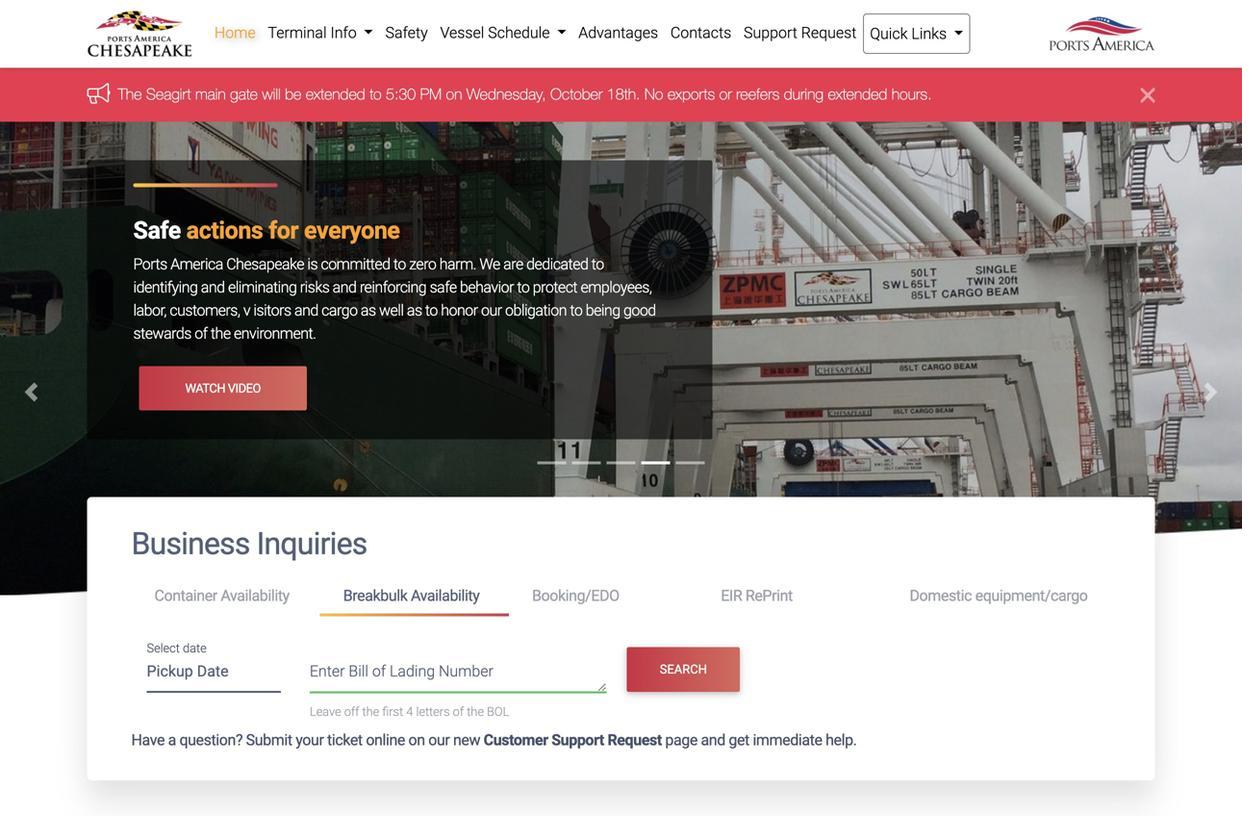 Task type: locate. For each thing, give the bounding box(es) containing it.
hours.
[[892, 85, 932, 103]]

gate
[[230, 85, 258, 103]]

extended right be
[[306, 85, 365, 103]]

0 vertical spatial our
[[481, 301, 502, 319]]

wednesday,
[[467, 85, 546, 103]]

as
[[361, 301, 376, 319], [407, 301, 422, 319]]

our inside "ports america chesapeake is committed to zero harm. we are dedicated to identifying and                         eliminating risks and reinforcing safe behavior to protect employees, labor, customers, v                         isitors and cargo as well as to honor our obligation to being good stewards of the environment."
[[481, 301, 502, 319]]

2 horizontal spatial of
[[453, 704, 464, 719]]

breakbulk availability
[[343, 587, 480, 605]]

vessel schedule
[[440, 24, 554, 42]]

0 vertical spatial of
[[195, 324, 207, 342]]

leave
[[310, 704, 341, 719]]

0 horizontal spatial availability
[[221, 587, 289, 605]]

bol
[[487, 704, 509, 719]]

terminal info link
[[262, 13, 379, 52]]

of right bill at the left bottom
[[372, 662, 386, 680]]

support right the customer
[[552, 731, 604, 749]]

during
[[784, 85, 824, 103]]

on right pm
[[446, 85, 462, 103]]

customer
[[484, 731, 548, 749]]

cargo
[[322, 301, 358, 319]]

support
[[744, 24, 798, 42], [552, 731, 604, 749]]

of inside "ports america chesapeake is committed to zero harm. we are dedicated to identifying and                         eliminating risks and reinforcing safe behavior to protect employees, labor, customers, v                         isitors and cargo as well as to honor our obligation to being good stewards of the environment."
[[195, 324, 207, 342]]

no
[[645, 85, 663, 103]]

vessel schedule link
[[434, 13, 572, 52]]

home
[[214, 24, 256, 42]]

our down the behavior
[[481, 301, 502, 319]]

the
[[211, 324, 231, 342], [362, 704, 379, 719], [467, 704, 484, 719]]

home link
[[208, 13, 262, 52]]

domestic equipment/cargo link
[[887, 578, 1111, 614]]

1 horizontal spatial extended
[[828, 85, 888, 103]]

0 horizontal spatial our
[[428, 731, 450, 749]]

extended
[[306, 85, 365, 103], [828, 85, 888, 103]]

container
[[154, 587, 217, 605]]

the right off at bottom left
[[362, 704, 379, 719]]

safety
[[385, 24, 428, 42]]

domestic equipment/cargo
[[910, 587, 1088, 605]]

of down customers,
[[195, 324, 207, 342]]

1 vertical spatial on
[[408, 731, 425, 749]]

terminal info
[[268, 24, 361, 42]]

on
[[446, 85, 462, 103], [408, 731, 425, 749]]

a
[[168, 731, 176, 749]]

1 vertical spatial support
[[552, 731, 604, 749]]

watch video link
[[139, 366, 307, 411]]

1 horizontal spatial request
[[801, 24, 857, 42]]

0 vertical spatial request
[[801, 24, 857, 42]]

2 availability from the left
[[411, 587, 480, 605]]

1 horizontal spatial availability
[[411, 587, 480, 605]]

of right letters
[[453, 704, 464, 719]]

the left "bol"
[[467, 704, 484, 719]]

the down customers,
[[211, 324, 231, 342]]

equipment/cargo
[[975, 587, 1088, 605]]

immediate
[[753, 731, 822, 749]]

request left quick
[[801, 24, 857, 42]]

off
[[344, 704, 359, 719]]

main
[[195, 85, 226, 103]]

support request
[[744, 24, 857, 42]]

1 horizontal spatial on
[[446, 85, 462, 103]]

schedule
[[488, 24, 550, 42]]

1 vertical spatial request
[[608, 731, 662, 749]]

breakbulk
[[343, 587, 407, 605]]

availability right breakbulk
[[411, 587, 480, 605]]

availability
[[221, 587, 289, 605], [411, 587, 480, 605]]

get
[[729, 731, 749, 749]]

well
[[379, 301, 404, 319]]

0 horizontal spatial the
[[211, 324, 231, 342]]

1 vertical spatial of
[[372, 662, 386, 680]]

submit
[[246, 731, 292, 749]]

0 horizontal spatial on
[[408, 731, 425, 749]]

eir
[[721, 587, 742, 605]]

5:30
[[386, 85, 416, 103]]

the seagirt main gate will be extended to 5:30 pm on wednesday, october 18th.  no exports or reefers during extended hours. alert
[[0, 68, 1242, 122]]

0 horizontal spatial as
[[361, 301, 376, 319]]

committed
[[321, 255, 390, 273]]

protect
[[533, 278, 577, 296]]

support up reefers
[[744, 24, 798, 42]]

advantages
[[579, 24, 658, 42]]

safe
[[133, 216, 181, 244]]

search button
[[627, 647, 740, 692]]

to
[[370, 85, 382, 103], [394, 255, 406, 273], [592, 255, 604, 273], [517, 278, 530, 296], [425, 301, 438, 319], [570, 301, 582, 319]]

pm
[[420, 85, 442, 103]]

vessel
[[440, 24, 484, 42]]

behavior
[[460, 278, 514, 296]]

as left well
[[361, 301, 376, 319]]

availability for container availability
[[221, 587, 289, 605]]

october
[[550, 85, 603, 103]]

1 availability from the left
[[221, 587, 289, 605]]

1 extended from the left
[[306, 85, 365, 103]]

the seagirt main gate will be extended to 5:30 pm on wednesday, october 18th.  no exports or reefers during extended hours. link
[[118, 85, 932, 103]]

Select date text field
[[147, 655, 281, 693]]

and
[[201, 278, 225, 296], [333, 278, 356, 296], [294, 301, 318, 319], [701, 731, 725, 749]]

2 vertical spatial of
[[453, 704, 464, 719]]

0 vertical spatial on
[[446, 85, 462, 103]]

new
[[453, 731, 480, 749]]

our left new
[[428, 731, 450, 749]]

links
[[912, 25, 947, 43]]

as right well
[[407, 301, 422, 319]]

availability down business inquiries
[[221, 587, 289, 605]]

page
[[665, 731, 698, 749]]

on down 4
[[408, 731, 425, 749]]

isitors
[[253, 301, 291, 319]]

to inside alert
[[370, 85, 382, 103]]

1 horizontal spatial as
[[407, 301, 422, 319]]

labor,
[[133, 301, 166, 319]]

extended right during
[[828, 85, 888, 103]]

request
[[801, 24, 857, 42], [608, 731, 662, 749]]

to left 5:30
[[370, 85, 382, 103]]

2 horizontal spatial the
[[467, 704, 484, 719]]

1 horizontal spatial our
[[481, 301, 502, 319]]

bill
[[349, 662, 369, 680]]

breakbulk availability link
[[320, 578, 509, 616]]

info
[[330, 24, 357, 42]]

of
[[195, 324, 207, 342], [372, 662, 386, 680], [453, 704, 464, 719]]

4
[[406, 704, 413, 719]]

and up customers,
[[201, 278, 225, 296]]

0 horizontal spatial of
[[195, 324, 207, 342]]

number
[[439, 662, 494, 680]]

request left page
[[608, 731, 662, 749]]

will
[[262, 85, 281, 103]]

1 horizontal spatial support
[[744, 24, 798, 42]]

0 horizontal spatial extended
[[306, 85, 365, 103]]

eir reprint
[[721, 587, 793, 605]]

inquiries
[[257, 526, 367, 562]]



Task type: describe. For each thing, give the bounding box(es) containing it.
bullhorn image
[[87, 83, 118, 103]]

customers,
[[170, 301, 240, 319]]

safe
[[430, 278, 457, 296]]

contacts
[[671, 24, 732, 42]]

safety image
[[0, 122, 1242, 658]]

lading
[[390, 662, 435, 680]]

seagirt
[[146, 85, 191, 103]]

v
[[243, 301, 250, 319]]

0 horizontal spatial request
[[608, 731, 662, 749]]

identifying
[[133, 278, 198, 296]]

for
[[269, 216, 299, 244]]

letters
[[416, 704, 450, 719]]

first
[[382, 704, 403, 719]]

good
[[624, 301, 656, 319]]

are
[[503, 255, 523, 273]]

and down risks
[[294, 301, 318, 319]]

search
[[660, 662, 707, 677]]

safe actions for everyone
[[133, 216, 400, 244]]

18th.
[[607, 85, 640, 103]]

america
[[170, 255, 223, 273]]

have
[[131, 731, 165, 749]]

contacts link
[[664, 13, 738, 52]]

and left get on the bottom of the page
[[701, 731, 725, 749]]

being
[[586, 301, 620, 319]]

stewards
[[133, 324, 191, 342]]

reinforcing
[[360, 278, 426, 296]]

to down are
[[517, 278, 530, 296]]

reprint
[[746, 587, 793, 605]]

ports america chesapeake is committed to zero harm. we are dedicated to identifying and                         eliminating risks and reinforcing safe behavior to protect employees, labor, customers, v                         isitors and cargo as well as to honor our obligation to being good stewards of the environment.
[[133, 255, 656, 342]]

have a question? submit your ticket online on our new customer support request page and get immediate help.
[[131, 731, 857, 749]]

and up cargo
[[333, 278, 356, 296]]

close image
[[1141, 83, 1155, 106]]

leave off the first 4 letters of the bol
[[310, 704, 509, 719]]

container availability link
[[131, 578, 320, 614]]

select date
[[147, 641, 207, 655]]

container availability
[[154, 587, 289, 605]]

domestic
[[910, 587, 972, 605]]

is
[[307, 255, 318, 273]]

be
[[285, 85, 302, 103]]

Enter Bill of Lading Number text field
[[310, 660, 607, 692]]

to down safe
[[425, 301, 438, 319]]

harm.
[[440, 255, 476, 273]]

exports
[[668, 85, 715, 103]]

or
[[719, 85, 732, 103]]

your
[[296, 731, 324, 749]]

eir reprint link
[[698, 578, 887, 614]]

obligation
[[505, 301, 567, 319]]

the seagirt main gate will be extended to 5:30 pm on wednesday, october 18th.  no exports or reefers during extended hours.
[[118, 85, 932, 103]]

date
[[183, 641, 207, 655]]

to left zero at left
[[394, 255, 406, 273]]

video
[[228, 381, 261, 395]]

2 extended from the left
[[828, 85, 888, 103]]

0 horizontal spatial support
[[552, 731, 604, 749]]

honor
[[441, 301, 478, 319]]

chesapeake
[[226, 255, 304, 273]]

1 vertical spatial our
[[428, 731, 450, 749]]

we
[[480, 255, 500, 273]]

availability for breakbulk availability
[[411, 587, 480, 605]]

request inside support request link
[[801, 24, 857, 42]]

dedicated
[[526, 255, 588, 273]]

1 as from the left
[[361, 301, 376, 319]]

question?
[[179, 731, 243, 749]]

quick links link
[[863, 13, 970, 54]]

customer support request link
[[484, 731, 662, 749]]

2 as from the left
[[407, 301, 422, 319]]

to up the employees,
[[592, 255, 604, 273]]

everyone
[[304, 216, 400, 244]]

environment.
[[234, 324, 316, 342]]

0 vertical spatial support
[[744, 24, 798, 42]]

zero
[[409, 255, 436, 273]]

business inquiries
[[131, 526, 367, 562]]

safety link
[[379, 13, 434, 52]]

to left being
[[570, 301, 582, 319]]

online
[[366, 731, 405, 749]]

1 horizontal spatial of
[[372, 662, 386, 680]]

ticket
[[327, 731, 363, 749]]

reefers
[[736, 85, 780, 103]]

the inside "ports america chesapeake is committed to zero harm. we are dedicated to identifying and                         eliminating risks and reinforcing safe behavior to protect employees, labor, customers, v                         isitors and cargo as well as to honor our obligation to being good stewards of the environment."
[[211, 324, 231, 342]]

on inside alert
[[446, 85, 462, 103]]

quick
[[870, 25, 908, 43]]

booking/edo
[[532, 587, 619, 605]]

help.
[[826, 731, 857, 749]]

employees,
[[581, 278, 652, 296]]

1 horizontal spatial the
[[362, 704, 379, 719]]

eliminating
[[228, 278, 297, 296]]

quick links
[[870, 25, 951, 43]]

risks
[[300, 278, 329, 296]]

business
[[131, 526, 250, 562]]

actions
[[186, 216, 263, 244]]

support request link
[[738, 13, 863, 52]]

watch video
[[185, 381, 261, 395]]



Task type: vqa. For each thing, say whether or not it's contained in the screenshot.
sort icon in the Cntr No link
no



